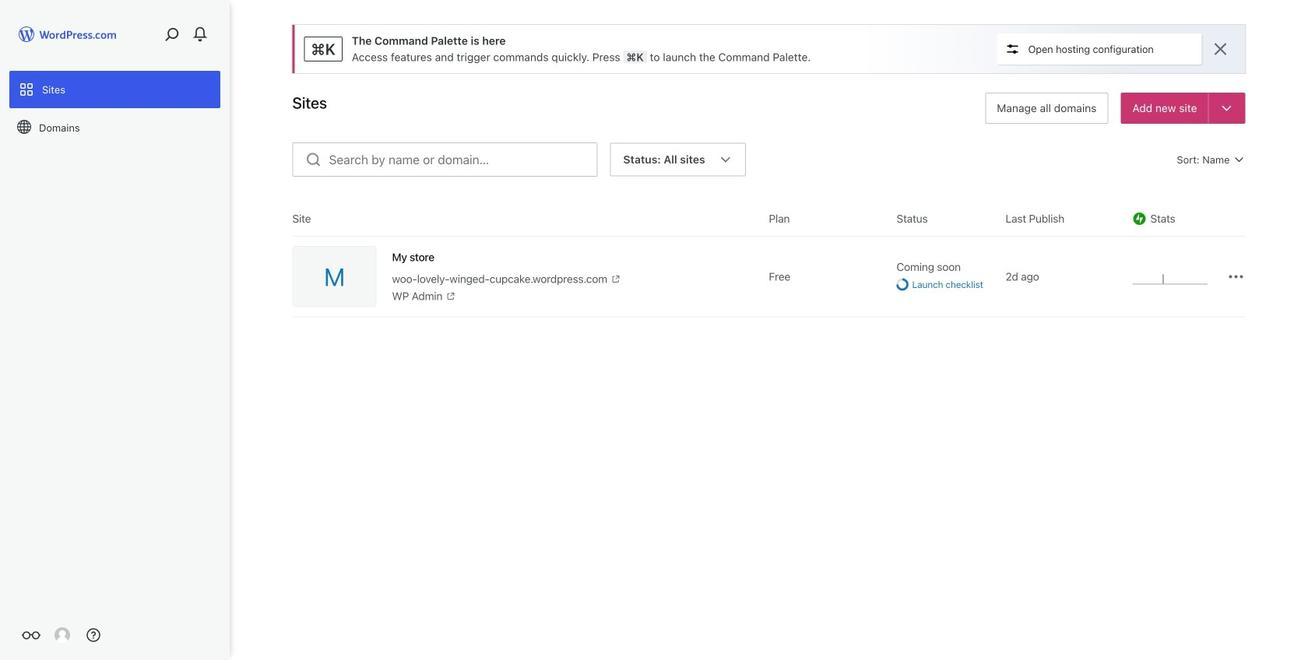 Task type: locate. For each thing, give the bounding box(es) containing it.
3 list item from the top
[[1301, 201, 1308, 258]]

None search field
[[292, 142, 598, 177]]

reader image
[[22, 626, 40, 645]]

highest hourly views 1 image
[[1133, 274, 1207, 284]]

1 list item from the top
[[1301, 55, 1308, 128]]

sorting by name. switch sorting mode image
[[1233, 153, 1245, 166]]

site actions image
[[1227, 267, 1245, 286]]

list item
[[1301, 55, 1308, 128], [1301, 128, 1308, 201], [1301, 201, 1308, 258]]

greg robinson image
[[55, 628, 70, 643]]

displaying all sites. element
[[623, 144, 705, 175]]

2 list item from the top
[[1301, 128, 1308, 201]]



Task type: vqa. For each thing, say whether or not it's contained in the screenshot.
closed icon
no



Task type: describe. For each thing, give the bounding box(es) containing it.
visit wp admin image
[[445, 291, 456, 302]]

dismiss image
[[1211, 40, 1230, 58]]

toggle menu image
[[1220, 101, 1234, 115]]

site icon image
[[324, 269, 345, 284]]

Search search field
[[329, 143, 597, 176]]



